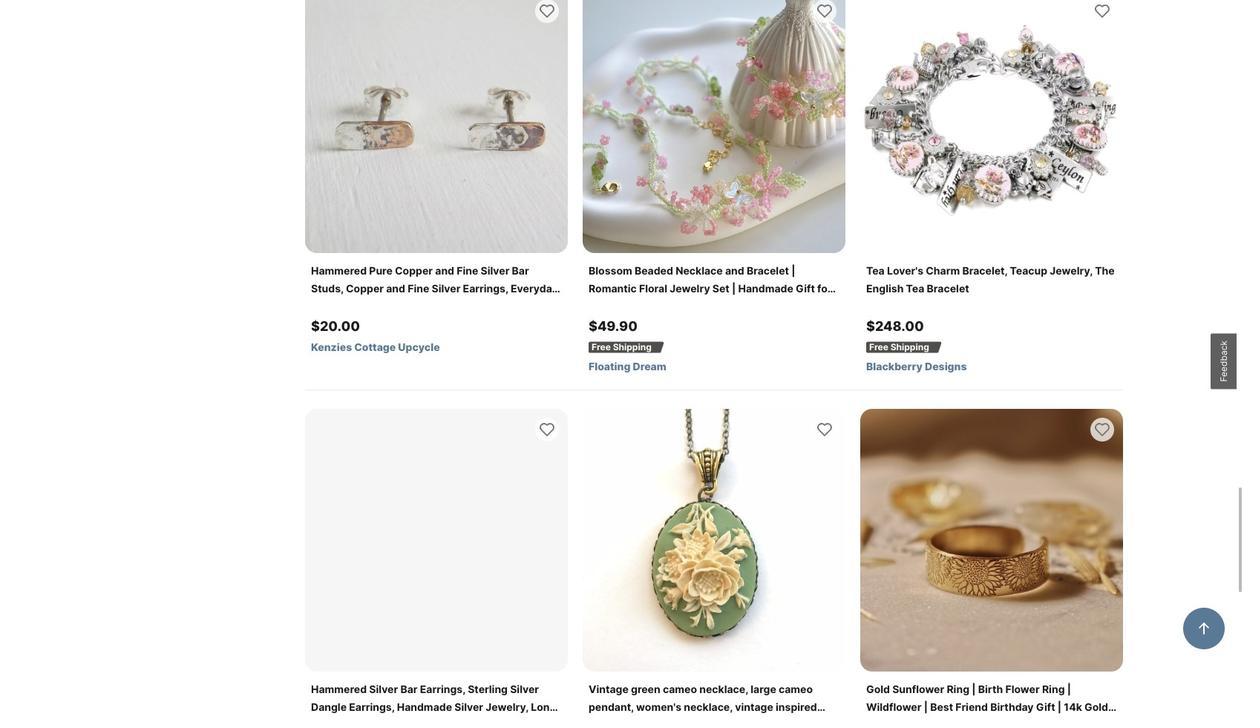 Task type: describe. For each thing, give the bounding box(es) containing it.
jewelry inside hammered pure copper and fine silver bar studs, copper and fine silver earrings, everyday studs, minimalist studs, copper jewelry $20.00 kenzies cottage upcycle
[[476, 300, 517, 313]]

upcycle
[[398, 341, 440, 353]]

product name is vintage green cameo necklace, large cameo pendant, women's necklace, vintage inspired jewelry, long chain, gift for her image
[[583, 409, 846, 672]]

favorite image for $20.00
[[538, 2, 556, 20]]

minimalist
[[346, 300, 399, 313]]

her
[[725, 719, 742, 722]]

0 vertical spatial best
[[930, 701, 953, 714]]

favorite image for gold sunflower ring | birth flower ring | wildflower | best friend birthday gift | 14k gold filled | floral jewelry | best friend gift
[[1094, 421, 1112, 439]]

jewelry inside gold sunflower ring | birth flower ring | wildflower | best friend birthday gift | 14k gold filled | floral jewelry | best friend gift
[[933, 719, 974, 722]]

teacup
[[1010, 264, 1048, 277]]

earrings, inside hammered pure copper and fine silver bar studs, copper and fine silver earrings, everyday studs, minimalist studs, copper jewelry $20.00 kenzies cottage upcycle
[[463, 282, 508, 295]]

0 vertical spatial tea
[[867, 264, 885, 277]]

$248.00
[[867, 319, 924, 334]]

gold sunflower ring | birth flower ring | wildflower | best friend birthday gift | 14k gold filled | floral jewelry | best friend gift link
[[867, 681, 1118, 722]]

product name is hammered silver bar earrings, sterling silver dangle earrings, handmade silver jewelry, long dangle earrings, gift for her image
[[305, 409, 568, 672]]

blackberry designs link
[[867, 360, 1118, 373]]

product name is hammered pure copper and fine silver bar studs, copper and fine silver earrings, everyday studs, minimalist studs, copper jewelry image
[[305, 0, 568, 253]]

0 horizontal spatial gold
[[867, 683, 890, 696]]

lover's
[[887, 264, 924, 277]]

and down pure
[[386, 282, 405, 295]]

sterling
[[468, 683, 508, 696]]

$49.90
[[589, 319, 638, 334]]

14k
[[1064, 701, 1082, 714]]

large
[[751, 683, 777, 696]]

jewelry,
[[589, 719, 629, 722]]

gift inside hammered silver bar earrings, sterling silver dangle earrings, handmade silver jewelry, long dangle earrings, gift for her
[[397, 719, 416, 722]]

jewelry inside blossom beaded necklace and bracelet | romantic floral jewelry set | handmade gift for her | perfect for vacations, holidays and ceremonies
[[670, 282, 710, 295]]

holidays
[[729, 300, 773, 313]]

vintage
[[735, 701, 774, 714]]

inspired
[[776, 701, 817, 714]]

wildflower
[[867, 701, 922, 714]]

bar inside hammered silver bar earrings, sterling silver dangle earrings, handmade silver jewelry, long dangle earrings, gift for her
[[401, 683, 418, 696]]

$20.00
[[311, 319, 360, 334]]

her inside blossom beaded necklace and bracelet | romantic floral jewelry set | handmade gift for her | perfect for vacations, holidays and ceremonies
[[589, 300, 607, 313]]

2 vertical spatial copper
[[436, 300, 474, 313]]

pure
[[369, 264, 393, 277]]

tea lover's charm bracelet, teacup jewelry, the english tea bracelet link
[[867, 262, 1118, 298]]

product name is blossom beaded necklace and bracelet | romantic floral jewelry set | handmade gift for her | perfect for vacations, holidays and ceremonies image
[[583, 0, 846, 253]]

dream
[[633, 360, 667, 373]]

jewelry, inside hammered silver bar earrings, sterling silver dangle earrings, handmade silver jewelry, long dangle earrings, gift for her
[[486, 701, 529, 714]]

sunflower
[[893, 683, 945, 696]]

hammered silver bar earrings, sterling silver dangle earrings, handmade silver jewelry, long dangle earrings, gift for her link
[[311, 681, 562, 722]]

women's
[[636, 701, 682, 714]]

0 horizontal spatial copper
[[346, 282, 384, 295]]

floral inside blossom beaded necklace and bracelet | romantic floral jewelry set | handmade gift for her | perfect for vacations, holidays and ceremonies
[[639, 282, 668, 295]]

1 vertical spatial friend
[[1008, 719, 1040, 722]]

perfect
[[616, 300, 653, 313]]

necklace
[[676, 264, 723, 277]]

for
[[419, 719, 435, 722]]

romantic
[[589, 282, 637, 295]]

1 cameo from the left
[[663, 683, 697, 696]]

favorite image for vintage green cameo necklace, large cameo pendant, women's necklace, vintage inspired jewelry, long chain, gift for her
[[816, 421, 834, 439]]

blossom beaded necklace and bracelet | romantic floral jewelry set | handmade gift for her | perfect for vacations, holidays and ceremonies link
[[589, 262, 840, 330]]

vacations,
[[673, 300, 726, 313]]

and up the set
[[725, 264, 744, 277]]

hammered for hammered silver bar earrings, sterling silver dangle earrings, handmade silver jewelry, long dangle earrings, gift for her
[[311, 683, 367, 696]]

beaded
[[635, 264, 673, 277]]

2 ring from the left
[[1042, 683, 1065, 696]]

product name is tea lover's charm bracelet, teacup jewelry, the english tea bracelet image
[[861, 0, 1123, 253]]

1 horizontal spatial gold
[[1085, 701, 1109, 714]]

free for $248.00
[[870, 342, 889, 353]]

floating dream link
[[589, 360, 840, 373]]

english
[[867, 282, 904, 295]]

blossom beaded necklace and bracelet | romantic floral jewelry set | handmade gift for her | perfect for vacations, holidays and ceremonies
[[589, 264, 832, 330]]

flower
[[1006, 683, 1040, 696]]



Task type: locate. For each thing, give the bounding box(es) containing it.
shipping up floating dream
[[613, 342, 652, 353]]

earrings,
[[463, 282, 508, 295], [420, 683, 466, 696], [349, 701, 395, 714], [349, 719, 395, 722]]

0 vertical spatial floral
[[639, 282, 668, 295]]

0 vertical spatial fine
[[457, 264, 478, 277]]

best down sunflower on the bottom of the page
[[930, 701, 953, 714]]

0 vertical spatial hammered
[[311, 264, 367, 277]]

tea lover's charm bracelet, teacup jewelry, the english tea bracelet
[[867, 264, 1115, 295]]

for
[[818, 282, 832, 295], [656, 300, 670, 313], [709, 719, 723, 722]]

copper
[[395, 264, 433, 277], [346, 282, 384, 295], [436, 300, 474, 313]]

cameo
[[663, 683, 697, 696], [779, 683, 813, 696]]

free shipping for $248.00
[[870, 342, 929, 353]]

silver
[[481, 264, 510, 277], [432, 282, 461, 295], [369, 683, 398, 696], [510, 683, 539, 696], [455, 701, 483, 714]]

gift
[[796, 282, 815, 295], [1036, 701, 1056, 714], [397, 719, 416, 722], [1042, 719, 1062, 722]]

bracelet
[[747, 264, 789, 277], [927, 282, 970, 295]]

1 free from the left
[[592, 342, 611, 353]]

1 vertical spatial bar
[[401, 683, 418, 696]]

2 cameo from the left
[[779, 683, 813, 696]]

1 vertical spatial jewelry,
[[486, 701, 529, 714]]

cottage
[[354, 341, 396, 353]]

necklace, up gift
[[684, 701, 733, 714]]

handmade up the for
[[397, 701, 452, 714]]

1 shipping from the left
[[613, 342, 652, 353]]

gold
[[867, 683, 890, 696], [1085, 701, 1109, 714]]

hammered pure copper and fine silver bar studs, copper and fine silver earrings, everyday studs, minimalist studs, copper jewelry $20.00 kenzies cottage upcycle
[[311, 264, 558, 353]]

charm
[[926, 264, 960, 277]]

jewelry, left the
[[1050, 264, 1093, 277]]

0 vertical spatial dangle
[[311, 701, 347, 714]]

blossom
[[589, 264, 632, 277]]

pendant,
[[589, 701, 634, 714]]

for inside vintage green cameo necklace, large cameo pendant, women's necklace, vintage inspired jewelry, long chain, gift for her
[[709, 719, 723, 722]]

free up floating
[[592, 342, 611, 353]]

bar
[[512, 264, 529, 277], [401, 683, 418, 696]]

hammered for hammered pure copper and fine silver bar studs, copper and fine silver earrings, everyday studs, minimalist studs, copper jewelry $20.00 kenzies cottage upcycle
[[311, 264, 367, 277]]

0 horizontal spatial her
[[437, 719, 456, 722]]

blackberry
[[867, 360, 923, 373]]

0 horizontal spatial free
[[592, 342, 611, 353]]

2 horizontal spatial jewelry
[[933, 719, 974, 722]]

kenzies cottage upcycle link
[[311, 341, 562, 354]]

free shipping
[[592, 342, 652, 353], [870, 342, 929, 353]]

designs
[[925, 360, 967, 373]]

free shipping for $49.90
[[592, 342, 652, 353]]

0 vertical spatial for
[[818, 282, 832, 295]]

1 vertical spatial hammered
[[311, 683, 367, 696]]

her inside hammered silver bar earrings, sterling silver dangle earrings, handmade silver jewelry, long dangle earrings, gift for her
[[437, 719, 456, 722]]

bracelet inside blossom beaded necklace and bracelet | romantic floral jewelry set | handmade gift for her | perfect for vacations, holidays and ceremonies
[[747, 264, 789, 277]]

1 vertical spatial handmade
[[397, 701, 452, 714]]

bracelet down charm
[[927, 282, 970, 295]]

her
[[589, 300, 607, 313], [437, 719, 456, 722]]

copper right pure
[[395, 264, 433, 277]]

1 horizontal spatial her
[[589, 300, 607, 313]]

floating dream
[[589, 360, 667, 373]]

0 vertical spatial her
[[589, 300, 607, 313]]

1 vertical spatial floral
[[903, 719, 931, 722]]

chain,
[[656, 719, 686, 722]]

cameo up inspired
[[779, 683, 813, 696]]

1 horizontal spatial jewelry
[[670, 282, 710, 295]]

1 horizontal spatial friend
[[1008, 719, 1040, 722]]

jewelry down sunflower on the bottom of the page
[[933, 719, 974, 722]]

favorite image
[[538, 2, 556, 20], [1094, 2, 1112, 20], [538, 421, 556, 439]]

1 vertical spatial tea
[[906, 282, 925, 295]]

jewelry
[[670, 282, 710, 295], [476, 300, 517, 313], [933, 719, 974, 722]]

1 horizontal spatial fine
[[457, 264, 478, 277]]

for right perfect
[[656, 300, 670, 313]]

1 vertical spatial necklace,
[[684, 701, 733, 714]]

free shipping up blackberry
[[870, 342, 929, 353]]

hammered
[[311, 264, 367, 277], [311, 683, 367, 696]]

1 vertical spatial for
[[656, 300, 670, 313]]

for left her
[[709, 719, 723, 722]]

floral inside gold sunflower ring | birth flower ring | wildflower | best friend birthday gift | 14k gold filled | floral jewelry | best friend gift
[[903, 719, 931, 722]]

bracelet inside 'tea lover's charm bracelet, teacup jewelry, the english tea bracelet'
[[927, 282, 970, 295]]

handmade up holidays at the right top
[[738, 282, 794, 295]]

1 horizontal spatial jewelry,
[[1050, 264, 1093, 277]]

gold right 14k
[[1085, 701, 1109, 714]]

0 horizontal spatial friend
[[956, 701, 988, 714]]

handmade inside blossom beaded necklace and bracelet | romantic floral jewelry set | handmade gift for her | perfect for vacations, holidays and ceremonies
[[738, 282, 794, 295]]

cameo up women's
[[663, 683, 697, 696]]

bracelet,
[[963, 264, 1008, 277]]

0 horizontal spatial best
[[930, 701, 953, 714]]

tea
[[867, 264, 885, 277], [906, 282, 925, 295]]

1 vertical spatial her
[[437, 719, 456, 722]]

ring left birth
[[947, 683, 970, 696]]

|
[[792, 264, 796, 277], [732, 282, 736, 295], [609, 300, 613, 313], [972, 683, 976, 696], [1068, 683, 1071, 696], [924, 701, 928, 714], [1058, 701, 1062, 714], [896, 719, 900, 722], [976, 719, 980, 722]]

1 vertical spatial bracelet
[[927, 282, 970, 295]]

necklace, up her
[[700, 683, 748, 696]]

0 horizontal spatial bracelet
[[747, 264, 789, 277]]

0 horizontal spatial shipping
[[613, 342, 652, 353]]

0 vertical spatial handmade
[[738, 282, 794, 295]]

green
[[631, 683, 661, 696]]

1 horizontal spatial tea
[[906, 282, 925, 295]]

1 vertical spatial jewelry
[[476, 300, 517, 313]]

vintage green cameo necklace, large cameo pendant, women's necklace, vintage inspired jewelry, long chain, gift for her
[[589, 683, 817, 722]]

friend down 'birthday'
[[1008, 719, 1040, 722]]

vintage green cameo necklace, large cameo pendant, women's necklace, vintage inspired jewelry, long chain, gift for her link
[[589, 681, 840, 722]]

1 hammered from the top
[[311, 264, 367, 277]]

jewelry, down the sterling
[[486, 701, 529, 714]]

copper up kenzies cottage upcycle link
[[436, 300, 474, 313]]

jewelry, inside 'tea lover's charm bracelet, teacup jewelry, the english tea bracelet'
[[1050, 264, 1093, 277]]

ring
[[947, 683, 970, 696], [1042, 683, 1065, 696]]

1 dangle from the top
[[311, 701, 347, 714]]

1 horizontal spatial shipping
[[891, 342, 929, 353]]

hammered inside hammered silver bar earrings, sterling silver dangle earrings, handmade silver jewelry, long dangle earrings, gift for her
[[311, 683, 367, 696]]

0 horizontal spatial floral
[[639, 282, 668, 295]]

necklace,
[[700, 683, 748, 696], [684, 701, 733, 714]]

0 horizontal spatial bar
[[401, 683, 418, 696]]

1 horizontal spatial floral
[[903, 719, 931, 722]]

handmade inside hammered silver bar earrings, sterling silver dangle earrings, handmade silver jewelry, long dangle earrings, gift for her
[[397, 701, 452, 714]]

kenzies
[[311, 341, 352, 353]]

floating
[[589, 360, 631, 373]]

1 vertical spatial copper
[[346, 282, 384, 295]]

0 horizontal spatial jewelry
[[476, 300, 517, 313]]

0 vertical spatial gold
[[867, 683, 890, 696]]

0 horizontal spatial fine
[[408, 282, 429, 295]]

2 hammered from the top
[[311, 683, 367, 696]]

1 ring from the left
[[947, 683, 970, 696]]

free
[[592, 342, 611, 353], [870, 342, 889, 353]]

hammered silver bar earrings, sterling silver dangle earrings, handmade silver jewelry, long dangle earrings, gift for her
[[311, 683, 556, 722]]

ring up 14k
[[1042, 683, 1065, 696]]

birthday
[[991, 701, 1034, 714]]

long
[[531, 701, 556, 714]]

floral down beaded on the top right of page
[[639, 282, 668, 295]]

1 vertical spatial fine
[[408, 282, 429, 295]]

0 horizontal spatial handmade
[[397, 701, 452, 714]]

shipping up blackberry designs
[[891, 342, 929, 353]]

dangle
[[311, 701, 347, 714], [311, 719, 347, 722]]

2 dangle from the top
[[311, 719, 347, 722]]

jewelry down everyday
[[476, 300, 517, 313]]

hammered pure copper and fine silver bar studs, copper and fine silver earrings, everyday studs, minimalist studs, copper jewelry link
[[311, 262, 562, 313]]

friend
[[956, 701, 988, 714], [1008, 719, 1040, 722]]

1 horizontal spatial free
[[870, 342, 889, 353]]

free shipping up floating dream
[[592, 342, 652, 353]]

0 horizontal spatial jewelry,
[[486, 701, 529, 714]]

0 vertical spatial copper
[[395, 264, 433, 277]]

1 horizontal spatial copper
[[395, 264, 433, 277]]

0 vertical spatial jewelry
[[670, 282, 710, 295]]

set
[[713, 282, 730, 295]]

everyday
[[511, 282, 558, 295]]

long
[[631, 719, 653, 722]]

ceremonies
[[589, 318, 650, 330]]

0 horizontal spatial free shipping
[[592, 342, 652, 353]]

handmade
[[738, 282, 794, 295], [397, 701, 452, 714]]

1 horizontal spatial for
[[709, 719, 723, 722]]

tea down lover's
[[906, 282, 925, 295]]

vintage
[[589, 683, 629, 696]]

shipping for $248.00
[[891, 342, 929, 353]]

best down 'birthday'
[[982, 719, 1005, 722]]

product name is gold sunflower ring | birth flower ring | wildflower | best friend birthday gift | 14k gold filled | floral jewelry | best friend gift image
[[861, 409, 1123, 672]]

1 horizontal spatial cameo
[[779, 683, 813, 696]]

fine
[[457, 264, 478, 277], [408, 282, 429, 295]]

0 horizontal spatial cameo
[[663, 683, 697, 696]]

0 vertical spatial bar
[[512, 264, 529, 277]]

studs,
[[311, 282, 344, 295], [311, 300, 344, 313], [401, 300, 434, 313]]

her right the for
[[437, 719, 456, 722]]

2 horizontal spatial copper
[[436, 300, 474, 313]]

2 horizontal spatial for
[[818, 282, 832, 295]]

copper up minimalist
[[346, 282, 384, 295]]

gold sunflower ring | birth flower ring | wildflower | best friend birthday gift | 14k gold filled | floral jewelry | best friend gift
[[867, 683, 1109, 722]]

0 horizontal spatial for
[[656, 300, 670, 313]]

0 horizontal spatial tea
[[867, 264, 885, 277]]

the
[[1095, 264, 1115, 277]]

0 vertical spatial friend
[[956, 701, 988, 714]]

0 vertical spatial jewelry,
[[1050, 264, 1093, 277]]

1 horizontal spatial free shipping
[[870, 342, 929, 353]]

1 horizontal spatial bracelet
[[927, 282, 970, 295]]

0 vertical spatial necklace,
[[700, 683, 748, 696]]

gift
[[689, 719, 706, 722]]

1 horizontal spatial ring
[[1042, 683, 1065, 696]]

2 free from the left
[[870, 342, 889, 353]]

2 shipping from the left
[[891, 342, 929, 353]]

1 horizontal spatial handmade
[[738, 282, 794, 295]]

friend down birth
[[956, 701, 988, 714]]

0 horizontal spatial ring
[[947, 683, 970, 696]]

and
[[435, 264, 454, 277], [725, 264, 744, 277], [386, 282, 405, 295], [775, 300, 794, 313]]

2 vertical spatial jewelry
[[933, 719, 974, 722]]

her down romantic
[[589, 300, 607, 313]]

tea up english
[[867, 264, 885, 277]]

0 vertical spatial bracelet
[[747, 264, 789, 277]]

1 vertical spatial gold
[[1085, 701, 1109, 714]]

gold up wildflower
[[867, 683, 890, 696]]

favorite image
[[816, 2, 834, 20], [816, 421, 834, 439], [1094, 421, 1112, 439]]

gift inside blossom beaded necklace and bracelet | romantic floral jewelry set | handmade gift for her | perfect for vacations, holidays and ceremonies
[[796, 282, 815, 295]]

1 horizontal spatial bar
[[512, 264, 529, 277]]

2 free shipping from the left
[[870, 342, 929, 353]]

shipping for $49.90
[[613, 342, 652, 353]]

and right holidays at the right top
[[775, 300, 794, 313]]

bar inside hammered pure copper and fine silver bar studs, copper and fine silver earrings, everyday studs, minimalist studs, copper jewelry $20.00 kenzies cottage upcycle
[[512, 264, 529, 277]]

blackberry designs
[[867, 360, 967, 373]]

bracelet up holidays at the right top
[[747, 264, 789, 277]]

and right pure
[[435, 264, 454, 277]]

2 vertical spatial for
[[709, 719, 723, 722]]

free up blackberry
[[870, 342, 889, 353]]

jewelry,
[[1050, 264, 1093, 277], [486, 701, 529, 714]]

1 vertical spatial best
[[982, 719, 1005, 722]]

filled
[[867, 719, 894, 722]]

floral down wildflower
[[903, 719, 931, 722]]

hammered inside hammered pure copper and fine silver bar studs, copper and fine silver earrings, everyday studs, minimalist studs, copper jewelry $20.00 kenzies cottage upcycle
[[311, 264, 367, 277]]

for left english
[[818, 282, 832, 295]]

birth
[[978, 683, 1003, 696]]

favorite image for $248.00
[[1094, 2, 1112, 20]]

shipping
[[613, 342, 652, 353], [891, 342, 929, 353]]

1 horizontal spatial best
[[982, 719, 1005, 722]]

jewelry up the vacations,
[[670, 282, 710, 295]]

free for $49.90
[[592, 342, 611, 353]]

best
[[930, 701, 953, 714], [982, 719, 1005, 722]]

1 free shipping from the left
[[592, 342, 652, 353]]

floral
[[639, 282, 668, 295], [903, 719, 931, 722]]

1 vertical spatial dangle
[[311, 719, 347, 722]]



Task type: vqa. For each thing, say whether or not it's contained in the screenshot.
Favorite image corresponding to Product Name Is Vintage Green Cameo Necklace, Large Cameo Pendant, Women'S Necklace, Vintage Inspired Jewelry, Long Chain, Gift For Her image
yes



